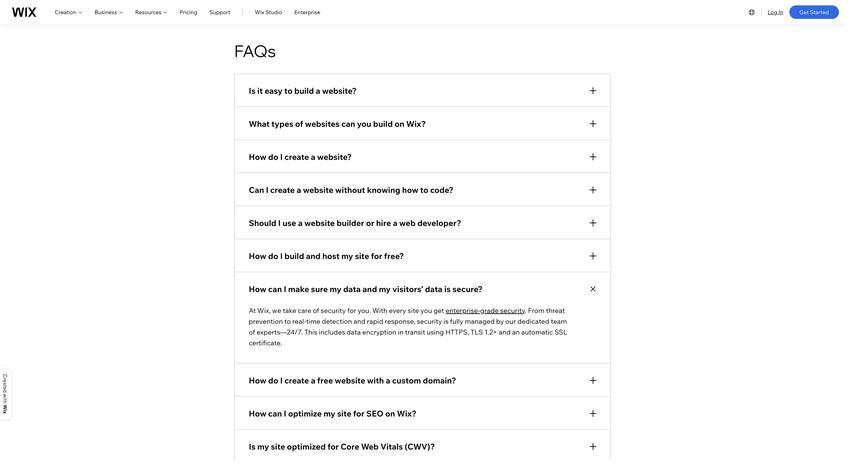 Task type: locate. For each thing, give the bounding box(es) containing it.
grade
[[480, 306, 499, 315]]

tls
[[471, 328, 483, 336]]

4 how from the top
[[249, 376, 266, 386]]

1 horizontal spatial security
[[417, 317, 442, 326]]

free?
[[384, 251, 404, 261]]

website inside can i create a website without knowing how to code? list item
[[303, 185, 334, 195]]

what types of websites can you build on wix? list item
[[234, 107, 611, 140]]

take
[[283, 306, 296, 315]]

is
[[249, 86, 256, 96], [249, 442, 256, 452]]

how can i optimize my site for seo on wix? list item
[[234, 397, 611, 430]]

of right types
[[295, 119, 303, 129]]

how inside the "how do i create a website?" list item
[[249, 152, 266, 162]]

0 vertical spatial is
[[444, 284, 451, 294]]

1 vertical spatial is
[[444, 317, 449, 326]]

includes
[[319, 328, 345, 336]]

can up we
[[268, 284, 282, 294]]

language selector, english selected image
[[748, 8, 756, 16]]

how for how do i create a free website with a custom domain?
[[249, 376, 266, 386]]

how do i create a free website with a custom domain?
[[249, 376, 456, 386]]

2 horizontal spatial security
[[500, 306, 525, 315]]

2 vertical spatial of
[[249, 328, 255, 336]]

how do i build and host my site for free? list item
[[234, 239, 611, 272]]

0 vertical spatial wix?
[[406, 119, 426, 129]]

detection
[[322, 317, 352, 326]]

without
[[335, 185, 365, 195]]

easy
[[265, 86, 283, 96]]

of
[[295, 119, 303, 129], [313, 306, 319, 315], [249, 328, 255, 336]]

for left you.
[[348, 306, 356, 315]]

security up detection
[[321, 306, 346, 315]]

1 vertical spatial website
[[305, 218, 335, 228]]

can left optimize
[[268, 409, 282, 419]]

website? up what types of websites can you build on wix?
[[322, 86, 357, 96]]

1 vertical spatial of
[[313, 306, 319, 315]]

1 how from the top
[[249, 152, 266, 162]]

our
[[506, 317, 516, 326]]

do for how do i create a website?
[[268, 152, 278, 162]]

0 vertical spatial of
[[295, 119, 303, 129]]

do for how do i build and host my site for free?
[[268, 251, 278, 261]]

resources
[[135, 9, 161, 15]]

wix,
[[257, 306, 271, 315]]

website left without
[[303, 185, 334, 195]]

to right how
[[420, 185, 429, 195]]

wix? up the "how do i create a website?" list item
[[406, 119, 426, 129]]

in
[[779, 9, 784, 15]]

site inside how can i make sure my data and my visitors' data is secure? list item
[[408, 306, 419, 315]]

1 vertical spatial can
[[268, 284, 282, 294]]

website inside should i use a website builder or hire a web developer? list item
[[305, 218, 335, 228]]

2 vertical spatial do
[[268, 376, 278, 386]]

website right free
[[335, 376, 365, 386]]

with
[[373, 306, 388, 315]]

optimize
[[288, 409, 322, 419]]

can i create a website without knowing how to code?
[[249, 185, 454, 195]]

care
[[298, 306, 311, 315]]

how inside how do i build and host my site for free? list item
[[249, 251, 266, 261]]

how inside how can i make sure my data and my visitors' data is secure? list item
[[249, 284, 266, 294]]

business button
[[95, 8, 123, 16]]

security up our
[[500, 306, 525, 315]]

this
[[304, 328, 317, 336]]

2 do from the top
[[268, 251, 278, 261]]

resources button
[[135, 8, 168, 16]]

2 vertical spatial website
[[335, 376, 365, 386]]

rapid
[[367, 317, 383, 326]]

wix studio link
[[255, 8, 282, 16]]

for left the core
[[328, 442, 339, 452]]

website for without
[[303, 185, 334, 195]]

a
[[316, 86, 320, 96], [311, 152, 316, 162], [297, 185, 301, 195], [298, 218, 303, 228], [393, 218, 398, 228], [311, 376, 316, 386], [386, 376, 391, 386]]

security up using on the bottom of the page
[[417, 317, 442, 326]]

0 vertical spatial do
[[268, 152, 278, 162]]

for left seo
[[353, 409, 365, 419]]

0 vertical spatial to
[[284, 86, 293, 96]]

website right use
[[305, 218, 335, 228]]

or
[[366, 218, 374, 228]]

1 horizontal spatial of
[[295, 119, 303, 129]]

of inside list item
[[295, 119, 303, 129]]

2 how from the top
[[249, 251, 266, 261]]

create for website?
[[285, 152, 309, 162]]

from
[[528, 306, 545, 315]]

1 vertical spatial is
[[249, 442, 256, 452]]

0 horizontal spatial of
[[249, 328, 255, 336]]

seo
[[366, 409, 384, 419]]

how
[[249, 152, 266, 162], [249, 251, 266, 261], [249, 284, 266, 294], [249, 376, 266, 386], [249, 409, 266, 419]]

to down take on the left bottom of the page
[[284, 317, 291, 326]]

list
[[234, 74, 611, 460]]

it
[[257, 86, 263, 96]]

data down detection
[[347, 328, 361, 336]]

is left secure?
[[444, 284, 451, 294]]

you
[[357, 119, 371, 129], [421, 306, 432, 315]]

how for how do i build and host my site for free?
[[249, 251, 266, 261]]

website?
[[322, 86, 357, 96], [317, 152, 352, 162]]

can i create a website without knowing how to code? list item
[[234, 173, 611, 206]]

i for how can i make sure my data and my visitors' data is secure?
[[284, 284, 286, 294]]

build
[[294, 86, 314, 96], [373, 119, 393, 129], [285, 251, 304, 261]]

0 vertical spatial you
[[357, 119, 371, 129]]

3 do from the top
[[268, 376, 278, 386]]

can for make
[[268, 284, 282, 294]]

and left host
[[306, 251, 321, 261]]

0 vertical spatial website
[[303, 185, 334, 195]]

3 how from the top
[[249, 284, 266, 294]]

to right 'easy'
[[284, 86, 293, 96]]

how inside how do i create a free website with a custom domain? list item
[[249, 376, 266, 386]]

enterprise link
[[294, 8, 320, 16]]

site right "every"
[[408, 306, 419, 315]]

data inside '. from threat prevention to real-time detection and rapid response, security is fully managed by our dedicated team of experts—24/7. this includes data encryption in transit using https, tls 1.2+ and an automatic ssl certificate.'
[[347, 328, 361, 336]]

security
[[321, 306, 346, 315], [500, 306, 525, 315], [417, 317, 442, 326]]

2 is from the top
[[249, 442, 256, 452]]

1 vertical spatial on
[[385, 409, 395, 419]]

2 vertical spatial build
[[285, 251, 304, 261]]

host
[[323, 251, 340, 261]]

0 vertical spatial create
[[285, 152, 309, 162]]

for left free?
[[371, 251, 382, 261]]

1 vertical spatial you
[[421, 306, 432, 315]]

team
[[551, 317, 567, 326]]

list containing is it easy to build a website?
[[234, 74, 611, 460]]

how do i create a free website with a custom domain? list item
[[234, 363, 611, 397]]

site
[[355, 251, 369, 261], [408, 306, 419, 315], [337, 409, 352, 419], [271, 442, 285, 452]]

you inside how can i make sure my data and my visitors' data is secure? list item
[[421, 306, 432, 315]]

you inside list item
[[357, 119, 371, 129]]

of up certificate.
[[249, 328, 255, 336]]

and up you.
[[363, 284, 377, 294]]

i for how can i optimize my site for seo on wix?
[[284, 409, 286, 419]]

i
[[280, 152, 283, 162], [266, 185, 269, 195], [278, 218, 281, 228], [280, 251, 283, 261], [284, 284, 286, 294], [280, 376, 283, 386], [284, 409, 286, 419]]

1 vertical spatial do
[[268, 251, 278, 261]]

how can i make sure my data and my visitors' data is secure? list item
[[234, 272, 611, 364]]

1 is from the top
[[249, 86, 256, 96]]

to
[[284, 86, 293, 96], [420, 185, 429, 195], [284, 317, 291, 326]]

how for how can i optimize my site for seo on wix?
[[249, 409, 266, 419]]

wix? right seo
[[397, 409, 417, 419]]

and left an
[[499, 328, 511, 336]]

of up time
[[313, 306, 319, 315]]

1.2+
[[485, 328, 497, 336]]

can
[[342, 119, 355, 129], [268, 284, 282, 294], [268, 409, 282, 419]]

1 do from the top
[[268, 152, 278, 162]]

create
[[285, 152, 309, 162], [270, 185, 295, 195], [285, 376, 309, 386]]

using
[[427, 328, 444, 336]]

website inside how do i create a free website with a custom domain? list item
[[335, 376, 365, 386]]

1 horizontal spatial you
[[421, 306, 432, 315]]

certificate.
[[249, 339, 282, 347]]

core
[[341, 442, 359, 452]]

5 how from the top
[[249, 409, 266, 419]]

site left optimized
[[271, 442, 285, 452]]

my
[[342, 251, 353, 261], [330, 284, 342, 294], [379, 284, 391, 294], [324, 409, 335, 419], [257, 442, 269, 452]]

0 vertical spatial can
[[342, 119, 355, 129]]

2 vertical spatial to
[[284, 317, 291, 326]]

how
[[402, 185, 419, 195]]

site left seo
[[337, 409, 352, 419]]

enterprise-grade security link
[[446, 306, 525, 315]]

2 vertical spatial create
[[285, 376, 309, 386]]

wix?
[[406, 119, 426, 129], [397, 409, 417, 419]]

secure?
[[453, 284, 483, 294]]

2 vertical spatial can
[[268, 409, 282, 419]]

faqs
[[234, 41, 276, 61]]

is left fully
[[444, 317, 449, 326]]

website? down what types of websites can you build on wix?
[[317, 152, 352, 162]]

how inside how can i optimize my site for seo on wix? list item
[[249, 409, 266, 419]]

1 vertical spatial website?
[[317, 152, 352, 162]]

experts—24/7.
[[257, 328, 303, 336]]

for
[[371, 251, 382, 261], [348, 306, 356, 315], [353, 409, 365, 419], [328, 442, 339, 452]]

0 horizontal spatial you
[[357, 119, 371, 129]]

1 vertical spatial build
[[373, 119, 393, 129]]

can right websites
[[342, 119, 355, 129]]

0 vertical spatial website?
[[322, 86, 357, 96]]

0 vertical spatial is
[[249, 86, 256, 96]]

enterprise-
[[446, 306, 480, 315]]

get
[[800, 9, 809, 15]]

how do i create a website? list item
[[234, 140, 611, 173]]



Task type: describe. For each thing, give the bounding box(es) containing it.
pricing
[[180, 9, 197, 15]]

get started link
[[790, 5, 839, 19]]

do for how do i create a free website with a custom domain?
[[268, 376, 278, 386]]

is my site optimized for core web vitals (cwv)?
[[249, 442, 435, 452]]

data up get
[[425, 284, 443, 294]]

custom
[[392, 376, 421, 386]]

ssl
[[555, 328, 567, 336]]

pricing link
[[180, 8, 197, 16]]

support
[[210, 9, 230, 15]]

response,
[[385, 317, 416, 326]]

support link
[[210, 8, 230, 16]]

knowing
[[367, 185, 400, 195]]

should i use a website builder or hire a web developer?
[[249, 218, 462, 228]]

wix
[[255, 9, 264, 15]]

at
[[249, 306, 256, 315]]

0 vertical spatial build
[[294, 86, 314, 96]]

get
[[434, 306, 444, 315]]

.
[[525, 306, 527, 315]]

website for builder
[[305, 218, 335, 228]]

is it easy to build a website?
[[249, 86, 357, 96]]

is it easy to build a website? list item
[[234, 74, 611, 107]]

make
[[288, 284, 309, 294]]

2 horizontal spatial of
[[313, 306, 319, 315]]

of inside '. from threat prevention to real-time detection and rapid response, security is fully managed by our dedicated team of experts—24/7. this includes data encryption in transit using https, tls 1.2+ and an automatic ssl certificate.'
[[249, 328, 255, 336]]

managed
[[465, 317, 495, 326]]

automatic
[[522, 328, 553, 336]]

i for how do i create a free website with a custom domain?
[[280, 376, 283, 386]]

builder
[[337, 218, 364, 228]]

you.
[[358, 306, 371, 315]]

optimized
[[287, 442, 326, 452]]

creation
[[55, 9, 76, 15]]

(cwv)?
[[405, 442, 435, 452]]

hire
[[376, 218, 391, 228]]

how do i create a website?
[[249, 152, 352, 162]]

should
[[249, 218, 276, 228]]

types
[[272, 119, 294, 129]]

enterprise
[[294, 9, 320, 15]]

business
[[95, 9, 117, 15]]

i for how do i build and host my site for free?
[[280, 251, 283, 261]]

i for how do i create a website?
[[280, 152, 283, 162]]

how for how can i make sure my data and my visitors' data is secure?
[[249, 284, 266, 294]]

https,
[[446, 328, 469, 336]]

creation button
[[55, 8, 82, 16]]

can
[[249, 185, 264, 195]]

how can i make sure my data and my visitors' data is secure?
[[249, 284, 483, 294]]

1 vertical spatial wix?
[[397, 409, 417, 419]]

sure
[[311, 284, 328, 294]]

created with wix image
[[3, 375, 7, 414]]

is for is it easy to build a website?
[[249, 86, 256, 96]]

free
[[317, 376, 333, 386]]

by
[[496, 317, 504, 326]]

visitors'
[[393, 284, 423, 294]]

. from threat prevention to real-time detection and rapid response, security is fully managed by our dedicated team of experts—24/7. this includes data encryption in transit using https, tls 1.2+ and an automatic ssl certificate.
[[249, 306, 567, 347]]

real-
[[292, 317, 306, 326]]

dedicated
[[518, 317, 550, 326]]

websites
[[305, 119, 340, 129]]

log in
[[768, 9, 784, 15]]

to inside '. from threat prevention to real-time detection and rapid response, security is fully managed by our dedicated team of experts—24/7. this includes data encryption in transit using https, tls 1.2+ and an automatic ssl certificate.'
[[284, 317, 291, 326]]

developer?
[[418, 218, 462, 228]]

for inside how can i make sure my data and my visitors' data is secure? list item
[[348, 306, 356, 315]]

an
[[512, 328, 520, 336]]

can for optimize
[[268, 409, 282, 419]]

1 vertical spatial create
[[270, 185, 295, 195]]

and down you.
[[354, 317, 366, 326]]

code?
[[430, 185, 454, 195]]

how do i build and host my site for free?
[[249, 251, 404, 261]]

security inside '. from threat prevention to real-time detection and rapid response, security is fully managed by our dedicated team of experts—24/7. this includes data encryption in transit using https, tls 1.2+ and an automatic ssl certificate.'
[[417, 317, 442, 326]]

started
[[810, 9, 829, 15]]

vitals
[[381, 442, 403, 452]]

is inside '. from threat prevention to real-time detection and rapid response, security is fully managed by our dedicated team of experts—24/7. this includes data encryption in transit using https, tls 1.2+ and an automatic ssl certificate.'
[[444, 317, 449, 326]]

domain?
[[423, 376, 456, 386]]

0 vertical spatial on
[[395, 119, 405, 129]]

prevention
[[249, 317, 283, 326]]

site right host
[[355, 251, 369, 261]]

fully
[[450, 317, 464, 326]]

transit
[[405, 328, 425, 336]]

how can i optimize my site for seo on wix?
[[249, 409, 417, 419]]

get started
[[800, 9, 829, 15]]

we
[[272, 306, 281, 315]]

how for how do i create a website?
[[249, 152, 266, 162]]

wix studio
[[255, 9, 282, 15]]

web
[[399, 218, 416, 228]]

log
[[768, 9, 778, 15]]

data up you.
[[343, 284, 361, 294]]

threat
[[546, 306, 565, 315]]

should i use a website builder or hire a web developer? list item
[[234, 206, 611, 239]]

1 vertical spatial to
[[420, 185, 429, 195]]

studio
[[266, 9, 282, 15]]

every
[[389, 306, 406, 315]]

web
[[361, 442, 379, 452]]

what types of websites can you build on wix?
[[249, 119, 426, 129]]

at wix, we take care of security for you. with every site you get enterprise-grade security
[[249, 306, 525, 315]]

is my site optimized for core web vitals (cwv)? list item
[[234, 430, 611, 460]]

time
[[306, 317, 320, 326]]

0 horizontal spatial security
[[321, 306, 346, 315]]

use
[[283, 218, 296, 228]]

create for free
[[285, 376, 309, 386]]

in
[[398, 328, 404, 336]]

log in link
[[768, 8, 784, 16]]

what
[[249, 119, 270, 129]]

with
[[367, 376, 384, 386]]

is for is my site optimized for core web vitals (cwv)?
[[249, 442, 256, 452]]



Task type: vqa. For each thing, say whether or not it's contained in the screenshot.
Should
yes



